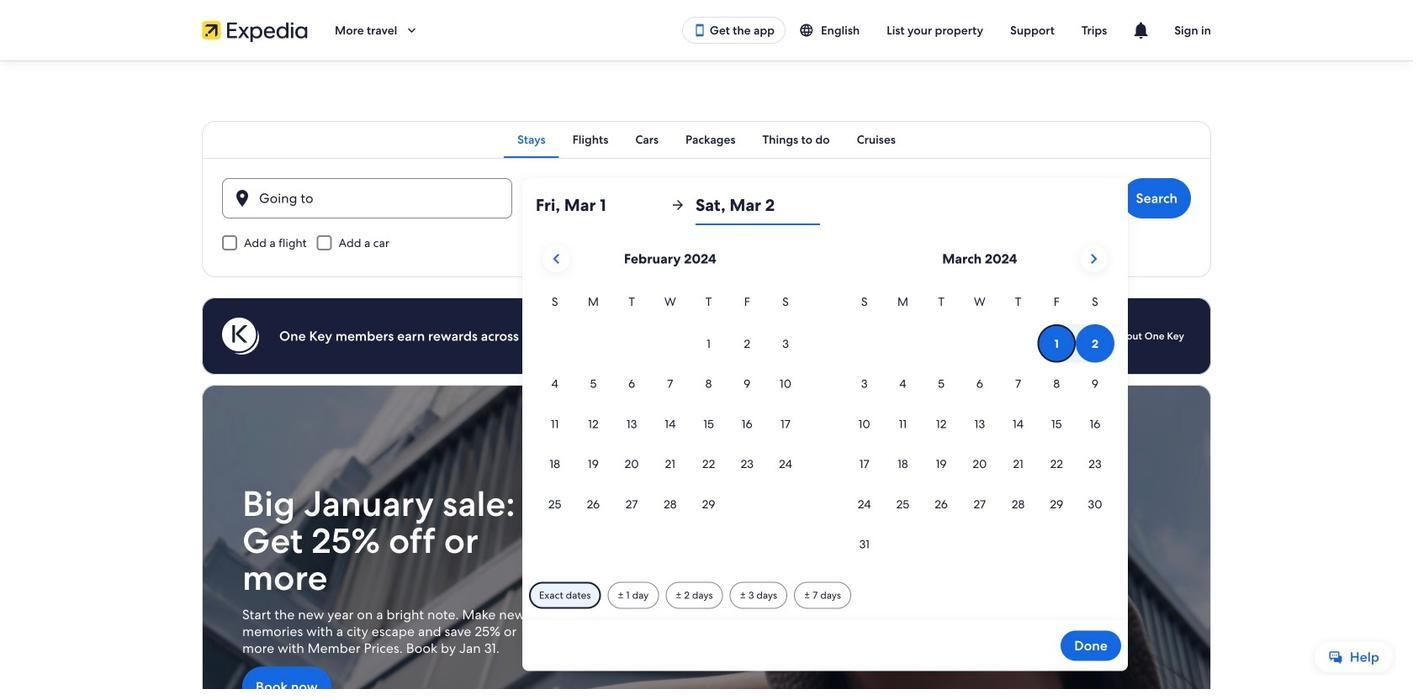 Task type: describe. For each thing, give the bounding box(es) containing it.
travel sale activities deals image
[[202, 385, 1212, 690]]

march 2024 element
[[845, 293, 1115, 566]]

communication center icon image
[[1131, 20, 1151, 40]]

directional image
[[670, 198, 686, 213]]

previous month image
[[546, 249, 567, 269]]

small image
[[799, 23, 821, 38]]



Task type: locate. For each thing, give the bounding box(es) containing it.
next month image
[[1084, 249, 1104, 269]]

download the app button image
[[693, 24, 707, 37]]

more travel image
[[404, 23, 419, 38]]

tab list
[[202, 121, 1212, 158]]

application
[[536, 239, 1115, 566]]

main content
[[0, 61, 1413, 690]]

expedia logo image
[[202, 19, 308, 42]]

february 2024 element
[[536, 293, 805, 526]]



Task type: vqa. For each thing, say whether or not it's contained in the screenshot.
expedia logo
yes



